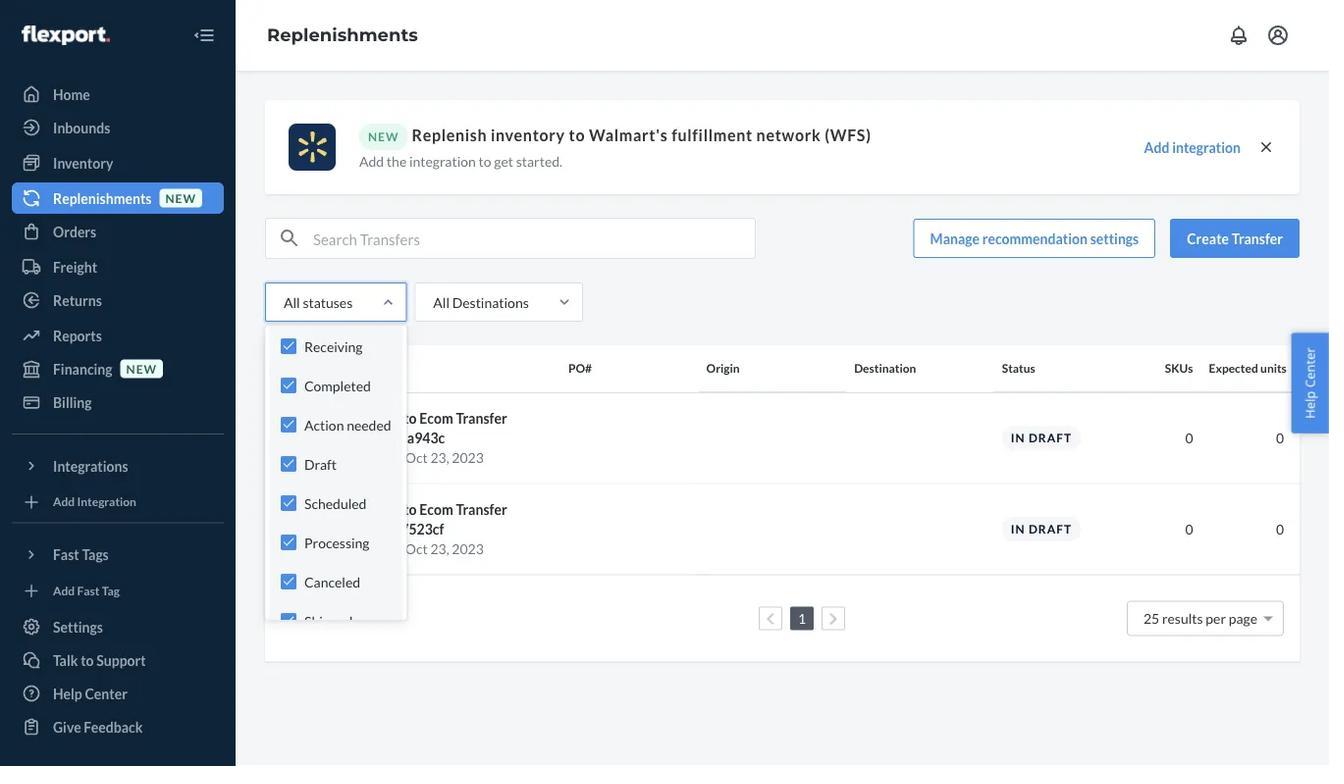 Task type: describe. For each thing, give the bounding box(es) containing it.
2023 for st55007523cf
[[452, 541, 484, 558]]

the
[[387, 153, 407, 169]]

receiving
[[304, 338, 363, 355]]

(wfs)
[[825, 126, 872, 145]]

1 vertical spatial fast
[[77, 584, 100, 598]]

help center link
[[12, 679, 224, 710]]

manage recommendation settings
[[931, 230, 1139, 247]]

st3e7baa943c
[[354, 430, 445, 447]]

feedback
[[84, 719, 143, 736]]

fast inside dropdown button
[[53, 547, 79, 564]]

close image
[[1257, 137, 1277, 157]]

fulfillment
[[672, 126, 753, 145]]

25
[[1144, 611, 1160, 628]]

Search Transfers text field
[[313, 219, 755, 258]]

fast tags button
[[12, 540, 224, 571]]

create transfer button
[[1171, 219, 1300, 258]]

help inside help center button
[[1302, 391, 1319, 419]]

canceled
[[304, 574, 361, 591]]

give feedback button
[[12, 712, 224, 743]]

storage for storage to ecom transfer st3e7baa943c
[[354, 410, 401, 427]]

to right inventory
[[569, 126, 586, 145]]

settings
[[53, 619, 103, 636]]

talk
[[53, 653, 78, 669]]

units
[[1261, 362, 1287, 376]]

settings link
[[12, 612, 224, 643]]

support
[[96, 653, 146, 669]]

orders
[[53, 223, 96, 240]]

open notifications image
[[1228, 24, 1251, 47]]

create transfer
[[1188, 230, 1284, 247]]

st55007523cf
[[354, 521, 444, 538]]

statuses
[[303, 294, 353, 311]]

returns link
[[12, 285, 224, 316]]

origin
[[707, 362, 740, 376]]

action
[[304, 417, 344, 434]]

destinations
[[452, 294, 529, 311]]

recommendation
[[983, 230, 1088, 247]]

integrations
[[53, 458, 128, 475]]

center inside help center button
[[1302, 348, 1319, 388]]

scheduled
[[304, 495, 367, 512]]

draft
[[304, 456, 337, 473]]

page
[[1229, 611, 1258, 628]]

status
[[1002, 362, 1036, 376]]

talk to support
[[53, 653, 146, 669]]

per
[[1206, 611, 1227, 628]]

inventory link
[[12, 147, 224, 179]]

tags
[[82, 547, 109, 564]]

walmart's
[[589, 126, 668, 145]]

fast tags
[[53, 547, 109, 564]]

orders link
[[12, 216, 224, 247]]

started.
[[516, 153, 563, 169]]

square image for st55007523cf
[[281, 524, 297, 540]]

completed
[[304, 378, 371, 394]]

23, for st3e7baa943c
[[431, 450, 449, 466]]

all statuses
[[284, 294, 353, 311]]

reports link
[[12, 320, 224, 352]]

add integration button
[[1145, 138, 1241, 157]]

flexport logo image
[[22, 26, 110, 45]]

network
[[757, 126, 821, 145]]

expected units
[[1209, 362, 1287, 376]]

inventory
[[53, 155, 113, 171]]

inventory
[[491, 126, 565, 145]]

create
[[1188, 230, 1230, 247]]

replenish
[[412, 126, 487, 145]]

skus
[[1165, 362, 1194, 376]]

23, for st55007523cf
[[431, 541, 449, 558]]

home
[[53, 86, 90, 103]]

add for add the integration to get started.
[[359, 153, 384, 169]]

add for add integration
[[1145, 139, 1170, 156]]

manage recommendation settings button
[[914, 219, 1156, 258]]

financing
[[53, 361, 113, 378]]

add integration
[[1145, 139, 1241, 156]]

integrations button
[[12, 451, 224, 482]]

new
[[368, 130, 399, 144]]

draft for storage to ecom transfer st55007523cf
[[1029, 522, 1073, 537]]

billing
[[53, 394, 92, 411]]



Task type: vqa. For each thing, say whether or not it's contained in the screenshot.
Storage within the Storage to Ecom Transfer ST3e7baa943c Created Oct 23, 2023
yes



Task type: locate. For each thing, give the bounding box(es) containing it.
storage for storage to ecom transfer st55007523cf
[[354, 502, 401, 519]]

replenishments link
[[267, 24, 418, 46]]

1 vertical spatial draft
[[1029, 522, 1073, 537]]

1 all from the left
[[284, 294, 300, 311]]

center down the talk to support at the left of page
[[85, 686, 128, 703]]

manage
[[931, 230, 980, 247]]

0 vertical spatial transfer
[[1232, 230, 1284, 247]]

draft for storage to ecom transfer st3e7baa943c
[[1029, 431, 1073, 445]]

1 in draft from the top
[[1011, 431, 1073, 445]]

transfer inside create transfer button
[[1232, 230, 1284, 247]]

2 square image from the top
[[281, 524, 297, 540]]

23, down 'st3e7baa943c'
[[431, 450, 449, 466]]

1 in from the top
[[1011, 431, 1026, 445]]

1 draft from the top
[[1029, 431, 1073, 445]]

0 horizontal spatial help
[[53, 686, 82, 703]]

1 vertical spatial square image
[[281, 524, 297, 540]]

transfer
[[1232, 230, 1284, 247], [456, 410, 507, 427], [456, 502, 507, 519]]

inbounds link
[[12, 112, 224, 143]]

1 vertical spatial 23,
[[431, 541, 449, 558]]

to inside button
[[81, 653, 94, 669]]

to inside storage to ecom transfer st3e7baa943c created oct 23, 2023
[[404, 410, 417, 427]]

shipped
[[304, 613, 353, 630]]

ecom
[[420, 410, 453, 427], [420, 502, 453, 519]]

0 horizontal spatial center
[[85, 686, 128, 703]]

storage inside storage to ecom transfer st3e7baa943c created oct 23, 2023
[[354, 410, 401, 427]]

expected
[[1209, 362, 1259, 376]]

ecom inside storage to ecom transfer st3e7baa943c created oct 23, 2023
[[420, 410, 453, 427]]

storage
[[354, 410, 401, 427], [354, 502, 401, 519]]

0 vertical spatial 2023
[[452, 450, 484, 466]]

create transfer link
[[1171, 219, 1300, 258]]

created down 'st3e7baa943c'
[[354, 450, 403, 466]]

add
[[1145, 139, 1170, 156], [359, 153, 384, 169], [53, 495, 75, 509], [53, 584, 75, 598]]

tag
[[102, 584, 120, 598]]

25 results per page
[[1144, 611, 1258, 628]]

1 horizontal spatial new
[[165, 191, 196, 205]]

new for replenishments
[[165, 191, 196, 205]]

2 created from the top
[[354, 541, 403, 558]]

fast left tags
[[53, 547, 79, 564]]

0 vertical spatial help center
[[1302, 348, 1319, 419]]

add the integration to get started.
[[359, 153, 563, 169]]

settings
[[1091, 230, 1139, 247]]

to for storage to ecom transfer st55007523cf created oct 23, 2023
[[404, 502, 417, 519]]

in for storage to ecom transfer st3e7baa943c
[[1011, 431, 1026, 445]]

square image
[[281, 433, 297, 448], [281, 524, 297, 540]]

destination
[[855, 362, 917, 376]]

2 ecom from the top
[[420, 502, 453, 519]]

add integration
[[53, 495, 136, 509]]

0 horizontal spatial integration
[[409, 153, 476, 169]]

1 vertical spatial transfer
[[456, 410, 507, 427]]

2023
[[452, 450, 484, 466], [452, 541, 484, 558]]

integration down replenish
[[409, 153, 476, 169]]

to
[[569, 126, 586, 145], [479, 153, 492, 169], [404, 410, 417, 427], [404, 502, 417, 519], [81, 653, 94, 669]]

all left statuses
[[284, 294, 300, 311]]

replenishments
[[267, 24, 418, 46], [53, 190, 152, 207]]

2 draft from the top
[[1029, 522, 1073, 537]]

2 in from the top
[[1011, 522, 1026, 537]]

ecom for st55007523cf
[[420, 502, 453, 519]]

processing
[[304, 535, 370, 551]]

23, inside storage to ecom transfer st55007523cf created oct 23, 2023
[[431, 541, 449, 558]]

0 vertical spatial draft
[[1029, 431, 1073, 445]]

2023 inside storage to ecom transfer st55007523cf created oct 23, 2023
[[452, 541, 484, 558]]

1 square image from the top
[[281, 433, 297, 448]]

0 horizontal spatial all
[[284, 294, 300, 311]]

1 ecom from the top
[[420, 410, 453, 427]]

1 23, from the top
[[431, 450, 449, 466]]

1 vertical spatial oct
[[405, 541, 428, 558]]

center right the units
[[1302, 348, 1319, 388]]

to right talk
[[81, 653, 94, 669]]

po#
[[569, 362, 592, 376]]

to for talk to support
[[81, 653, 94, 669]]

home link
[[12, 79, 224, 110]]

created inside storage to ecom transfer st55007523cf created oct 23, 2023
[[354, 541, 403, 558]]

fast left tag at the bottom of the page
[[77, 584, 100, 598]]

integration
[[77, 495, 136, 509]]

storage up 'st3e7baa943c'
[[354, 410, 401, 427]]

draft
[[1029, 431, 1073, 445], [1029, 522, 1073, 537]]

all for all destinations
[[433, 294, 450, 311]]

1 link
[[794, 611, 810, 628]]

23,
[[431, 450, 449, 466], [431, 541, 449, 558]]

in draft for storage to ecom transfer st3e7baa943c
[[1011, 431, 1073, 445]]

ecom for st3e7baa943c
[[420, 410, 453, 427]]

storage to ecom transfer st3e7baa943c created oct 23, 2023
[[354, 410, 507, 466]]

to up 'st3e7baa943c'
[[404, 410, 417, 427]]

in draft
[[1011, 431, 1073, 445], [1011, 522, 1073, 537]]

give
[[53, 719, 81, 736]]

0 vertical spatial fast
[[53, 547, 79, 564]]

1 vertical spatial 2023
[[452, 541, 484, 558]]

1 vertical spatial help center
[[53, 686, 128, 703]]

center inside help center "link"
[[85, 686, 128, 703]]

2 in draft from the top
[[1011, 522, 1073, 537]]

integration inside button
[[1173, 139, 1241, 156]]

help center button
[[1292, 333, 1330, 434]]

reports
[[53, 328, 102, 344]]

in draft for storage to ecom transfer st55007523cf
[[1011, 522, 1073, 537]]

results
[[1163, 611, 1204, 628]]

new for financing
[[126, 362, 157, 376]]

25 results per page option
[[1144, 611, 1258, 628]]

add inside 'add integration' button
[[1145, 139, 1170, 156]]

integration
[[1173, 139, 1241, 156], [409, 153, 476, 169]]

square image for st3e7baa943c
[[281, 433, 297, 448]]

1 storage from the top
[[354, 410, 401, 427]]

2 23, from the top
[[431, 541, 449, 558]]

1
[[798, 611, 806, 628]]

to inside storage to ecom transfer st55007523cf created oct 23, 2023
[[404, 502, 417, 519]]

created inside storage to ecom transfer st3e7baa943c created oct 23, 2023
[[354, 450, 403, 466]]

1 horizontal spatial integration
[[1173, 139, 1241, 156]]

1 vertical spatial in draft
[[1011, 522, 1073, 537]]

2 storage from the top
[[354, 502, 401, 519]]

1 vertical spatial storage
[[354, 502, 401, 519]]

0 vertical spatial in
[[1011, 431, 1026, 445]]

0 horizontal spatial new
[[126, 362, 157, 376]]

help center inside "link"
[[53, 686, 128, 703]]

1 created from the top
[[354, 450, 403, 466]]

new up orders link
[[165, 191, 196, 205]]

to for storage to ecom transfer st3e7baa943c created oct 23, 2023
[[404, 410, 417, 427]]

replenish inventory to walmart's fulfillment network (wfs)
[[412, 126, 872, 145]]

action needed
[[304, 417, 391, 434]]

0 vertical spatial help
[[1302, 391, 1319, 419]]

1 vertical spatial ecom
[[420, 502, 453, 519]]

give feedback
[[53, 719, 143, 736]]

ecom up 'st3e7baa943c'
[[420, 410, 453, 427]]

ecom up st55007523cf
[[420, 502, 453, 519]]

oct down 'st3e7baa943c'
[[405, 450, 428, 466]]

ecom inside storage to ecom transfer st55007523cf created oct 23, 2023
[[420, 502, 453, 519]]

freight link
[[12, 251, 224, 283]]

storage up st55007523cf
[[354, 502, 401, 519]]

0 vertical spatial ecom
[[420, 410, 453, 427]]

help center up give feedback
[[53, 686, 128, 703]]

0 vertical spatial created
[[354, 450, 403, 466]]

inbounds
[[53, 119, 110, 136]]

center
[[1302, 348, 1319, 388], [85, 686, 128, 703]]

add integration link
[[12, 490, 224, 515]]

transfer for storage to ecom transfer st55007523cf created oct 23, 2023
[[456, 502, 507, 519]]

transfer inside storage to ecom transfer st55007523cf created oct 23, 2023
[[456, 502, 507, 519]]

2 oct from the top
[[405, 541, 428, 558]]

talk to support button
[[12, 645, 224, 677]]

created for storage to ecom transfer st3e7baa943c created oct 23, 2023
[[354, 450, 403, 466]]

0 vertical spatial new
[[165, 191, 196, 205]]

1 horizontal spatial help
[[1302, 391, 1319, 419]]

1 vertical spatial replenishments
[[53, 190, 152, 207]]

add for add integration
[[53, 495, 75, 509]]

created for storage to ecom transfer st55007523cf created oct 23, 2023
[[354, 541, 403, 558]]

2 2023 from the top
[[452, 541, 484, 558]]

help inside help center "link"
[[53, 686, 82, 703]]

1 oct from the top
[[405, 450, 428, 466]]

0 vertical spatial square image
[[281, 433, 297, 448]]

all destinations
[[433, 294, 529, 311]]

freight
[[53, 259, 97, 275]]

all left destinations at the top left
[[433, 294, 450, 311]]

storage to ecom transfer st55007523cf created oct 23, 2023
[[354, 502, 507, 558]]

1 horizontal spatial replenishments
[[267, 24, 418, 46]]

2023 for st3e7baa943c
[[452, 450, 484, 466]]

2 all from the left
[[433, 294, 450, 311]]

chevron left image
[[767, 613, 775, 626]]

1 vertical spatial center
[[85, 686, 128, 703]]

0 vertical spatial in draft
[[1011, 431, 1073, 445]]

0 vertical spatial replenishments
[[267, 24, 418, 46]]

transfer inside storage to ecom transfer st3e7baa943c created oct 23, 2023
[[456, 410, 507, 427]]

2 vertical spatial transfer
[[456, 502, 507, 519]]

0 vertical spatial 23,
[[431, 450, 449, 466]]

square image left processing
[[281, 524, 297, 540]]

1 vertical spatial created
[[354, 541, 403, 558]]

0 vertical spatial storage
[[354, 410, 401, 427]]

oct for st3e7baa943c
[[405, 450, 428, 466]]

in
[[1011, 431, 1026, 445], [1011, 522, 1026, 537]]

returns
[[53, 292, 102, 309]]

open account menu image
[[1267, 24, 1290, 47]]

help center inside button
[[1302, 348, 1319, 419]]

23, inside storage to ecom transfer st3e7baa943c created oct 23, 2023
[[431, 450, 449, 466]]

oct down st55007523cf
[[405, 541, 428, 558]]

all
[[284, 294, 300, 311], [433, 294, 450, 311]]

needed
[[347, 417, 391, 434]]

2023 inside storage to ecom transfer st3e7baa943c created oct 23, 2023
[[452, 450, 484, 466]]

1 horizontal spatial all
[[433, 294, 450, 311]]

oct for st55007523cf
[[405, 541, 428, 558]]

1 horizontal spatial help center
[[1302, 348, 1319, 419]]

add fast tag
[[53, 584, 120, 598]]

billing link
[[12, 387, 224, 418]]

new
[[165, 191, 196, 205], [126, 362, 157, 376]]

get
[[494, 153, 514, 169]]

1 vertical spatial help
[[53, 686, 82, 703]]

0 vertical spatial center
[[1302, 348, 1319, 388]]

1 vertical spatial new
[[126, 362, 157, 376]]

created down st55007523cf
[[354, 541, 403, 558]]

square image left action
[[281, 433, 297, 448]]

new down reports link
[[126, 362, 157, 376]]

integration left the close icon
[[1173, 139, 1241, 156]]

add inside 'link'
[[53, 495, 75, 509]]

in for storage to ecom transfer st55007523cf
[[1011, 522, 1026, 537]]

oct inside storage to ecom transfer st3e7baa943c created oct 23, 2023
[[405, 450, 428, 466]]

to left get
[[479, 153, 492, 169]]

fast
[[53, 547, 79, 564], [77, 584, 100, 598]]

1 2023 from the top
[[452, 450, 484, 466]]

created
[[354, 450, 403, 466], [354, 541, 403, 558]]

manage recommendation settings link
[[914, 219, 1156, 258]]

add for add fast tag
[[53, 584, 75, 598]]

all for all statuses
[[284, 294, 300, 311]]

add fast tag link
[[12, 579, 224, 604]]

oct inside storage to ecom transfer st55007523cf created oct 23, 2023
[[405, 541, 428, 558]]

0 horizontal spatial help center
[[53, 686, 128, 703]]

1 vertical spatial in
[[1011, 522, 1026, 537]]

to up st55007523cf
[[404, 502, 417, 519]]

add inside add fast tag link
[[53, 584, 75, 598]]

1 horizontal spatial center
[[1302, 348, 1319, 388]]

storage inside storage to ecom transfer st55007523cf created oct 23, 2023
[[354, 502, 401, 519]]

0 vertical spatial oct
[[405, 450, 428, 466]]

help
[[1302, 391, 1319, 419], [53, 686, 82, 703]]

23, down st55007523cf
[[431, 541, 449, 558]]

0
[[1186, 430, 1194, 447], [1277, 430, 1285, 447], [1186, 521, 1194, 538], [1277, 521, 1285, 538]]

0 horizontal spatial replenishments
[[53, 190, 152, 207]]

close navigation image
[[192, 24, 216, 47]]

chevron right image
[[829, 613, 838, 626]]

help center right the units
[[1302, 348, 1319, 419]]

transfer for storage to ecom transfer st3e7baa943c created oct 23, 2023
[[456, 410, 507, 427]]



